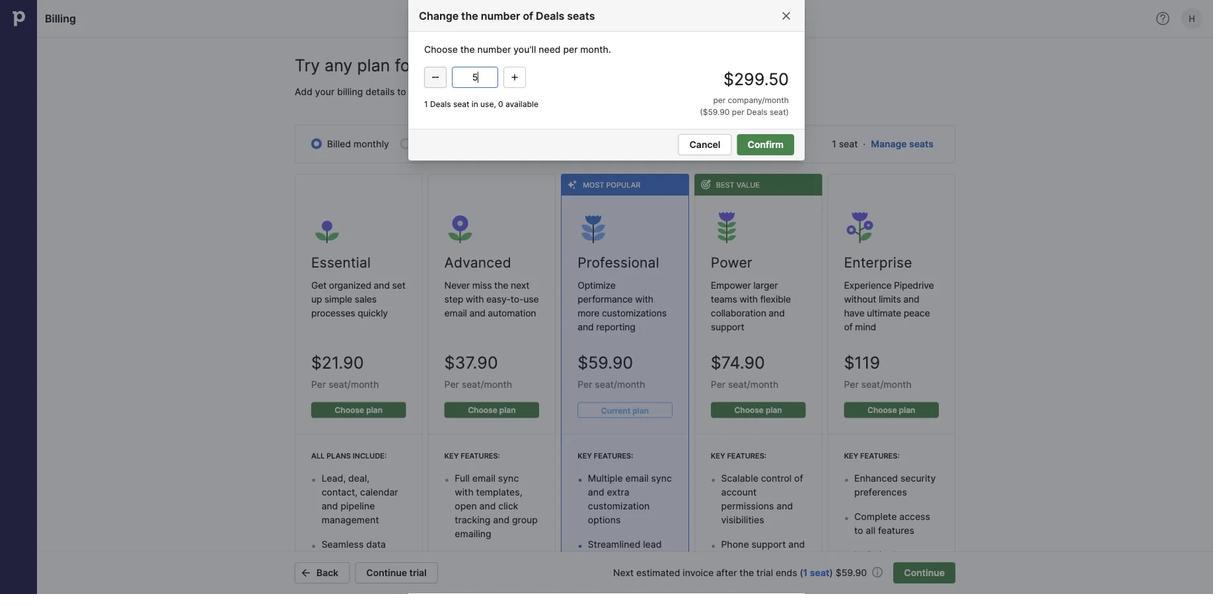 Task type: locate. For each thing, give the bounding box(es) containing it.
choose down $74.90 per seat/month
[[735, 405, 764, 415]]

key features: for $59.90
[[578, 452, 634, 460]]

email inside • multiple email sync and extra customization options
[[626, 473, 649, 484]]

and down templates,
[[480, 501, 496, 512]]

customizations inside • unlimited reports and customizations
[[855, 578, 922, 589]]

• inside "• streamlined lead routing and account access controls for teams"
[[578, 540, 583, 552]]

continue inside "button"
[[905, 568, 945, 579]]

choose for $21.90
[[335, 405, 364, 415]]

1 vertical spatial after
[[717, 568, 738, 579]]

choose plan for $37.90
[[468, 405, 516, 415]]

with inside empower larger teams with flexible collaboration and support
[[740, 294, 758, 305]]

0 vertical spatial for
[[395, 56, 417, 75]]

• inside • seamless data import and 400+ integrations
[[311, 540, 316, 552]]

seat down add your billing details to continue on your selected plan after your trial ends.
[[453, 100, 470, 109]]

cancel
[[690, 139, 721, 150]]

• inside • scalable control of account permissions and visibilities
[[711, 474, 716, 486]]

0 vertical spatial number
[[481, 9, 521, 22]]

gold image
[[445, 212, 476, 243]]

1 vertical spatial customizations
[[855, 578, 922, 589]]

choose plan button
[[311, 402, 406, 418], [445, 402, 540, 418], [711, 402, 806, 418], [845, 402, 939, 418]]

seat/month down $37.90
[[462, 379, 512, 390]]

key up full
[[445, 452, 459, 460]]

1 continue from the left
[[366, 568, 407, 579]]

• left complete
[[845, 513, 850, 524]]

performance
[[578, 294, 633, 305]]

to-
[[511, 294, 524, 305]]

0 vertical spatial per
[[564, 44, 578, 55]]

current plan button
[[578, 402, 673, 418]]

get organized and set up simple sales processes quickly
[[311, 280, 406, 319]]

0 horizontal spatial continue
[[366, 568, 407, 579]]

and down the click
[[493, 515, 510, 526]]

0 vertical spatial account
[[722, 487, 757, 498]]

$21.90 per seat/month
[[311, 353, 379, 390]]

choose plan
[[335, 405, 383, 415], [468, 405, 516, 415], [735, 405, 783, 415], [868, 405, 916, 415]]

2 color primary inverted image from the left
[[701, 179, 711, 190]]

per for $59.90
[[578, 379, 593, 390]]

trial left ends.
[[592, 86, 609, 97]]

sync inside • multiple email sync and extra customization options
[[652, 473, 672, 484]]

sync
[[498, 473, 519, 484], [652, 473, 672, 484]]

phone
[[722, 539, 749, 550]]

key features: for $119
[[845, 452, 900, 460]]

1 horizontal spatial support
[[752, 539, 786, 550]]

choose up free
[[424, 44, 458, 55]]

and down miss at the top left of page
[[470, 308, 486, 319]]

1 for 1 deals seat in use , 0 available
[[424, 100, 428, 109]]

choose down $21.90 per seat/month
[[335, 405, 364, 415]]

4 choose plan button from the left
[[845, 402, 939, 418]]

2 vertical spatial 1
[[804, 568, 808, 579]]

1 vertical spatial support
[[752, 539, 786, 550]]

color primary inverted image left most
[[567, 179, 578, 190]]

• inside • complete access to all features
[[845, 513, 850, 524]]

1 horizontal spatial seats
[[910, 138, 934, 150]]

color muted image
[[873, 567, 883, 578]]

key features: up enhanced
[[845, 452, 900, 460]]

2 key features: from the left
[[578, 452, 634, 460]]

integrations
[[322, 567, 374, 578]]

plan down $37.90 per seat/month
[[500, 405, 516, 415]]

• inside • enhanced security preferences
[[845, 474, 850, 486]]

3 your from the left
[[570, 86, 590, 97]]

support down collaboration
[[711, 322, 745, 333]]

plan down $74.90 per seat/month
[[766, 405, 783, 415]]

1 horizontal spatial sync
[[652, 473, 672, 484]]

customizations up reporting
[[602, 308, 667, 319]]

per inside $74.90 per seat/month
[[711, 379, 726, 390]]

seat/month inside $119 per seat/month
[[862, 379, 912, 390]]

0 horizontal spatial 1
[[424, 100, 428, 109]]

key up enhanced
[[845, 452, 859, 460]]

color primary image up selected
[[507, 72, 523, 83]]

0 horizontal spatial account
[[588, 567, 624, 578]]

1 horizontal spatial use
[[524, 294, 539, 305]]

key features: up scalable
[[711, 452, 767, 460]]

of right control
[[795, 473, 804, 484]]

2 vertical spatial of
[[795, 473, 804, 484]]

plan up details
[[357, 56, 390, 75]]

• up back button
[[311, 540, 316, 552]]

2 horizontal spatial 1
[[833, 138, 837, 150]]

billed monthly
[[327, 139, 389, 150]]

2 choose plan from the left
[[468, 405, 516, 415]]

change
[[419, 9, 459, 22]]

quick help image
[[1156, 11, 1172, 26]]

contact,
[[322, 487, 358, 498]]

seamless
[[322, 539, 364, 550]]

for left free
[[395, 56, 417, 75]]

the right change on the left top
[[462, 9, 478, 22]]

$59.90 per seat/month
[[578, 353, 646, 390]]

choose down $119 per seat/month
[[868, 405, 898, 415]]

support inside • phone support and crm implementation
[[752, 539, 786, 550]]

options
[[588, 515, 621, 526]]

• inside • lead, deal, contact, calendar and pipeline management
[[311, 474, 316, 486]]

continue inside button
[[366, 568, 407, 579]]

0 vertical spatial use
[[481, 100, 494, 109]]

details
[[366, 86, 395, 97]]

1 down continue
[[424, 100, 428, 109]]

2 horizontal spatial your
[[570, 86, 590, 97]]

• inside the • full email sync with templates, open and click tracking and group emailing
[[445, 474, 450, 486]]

per inside $37.90 per seat/month
[[445, 379, 459, 390]]

2 seat/month from the left
[[462, 379, 512, 390]]

(
[[800, 568, 804, 579]]

trial left builder,
[[410, 568, 427, 579]]

access inside "• streamlined lead routing and account access controls for teams"
[[626, 567, 657, 578]]

0 horizontal spatial color primary image
[[298, 568, 314, 578]]

the up "easy-"
[[495, 280, 509, 291]]

1 horizontal spatial access
[[900, 511, 931, 523]]

($59.90
[[700, 107, 730, 117]]

1 your from the left
[[315, 86, 335, 97]]

choose plan for $74.90
[[735, 405, 783, 415]]

plan up available
[[525, 86, 544, 97]]

1 vertical spatial seats
[[910, 138, 934, 150]]

0 vertical spatial 1
[[424, 100, 428, 109]]

billed
[[327, 139, 351, 150]]

customizations for unlimited
[[855, 578, 922, 589]]

2 horizontal spatial deals
[[747, 107, 768, 117]]

2 choose plan button from the left
[[445, 402, 540, 418]]

1 key features: from the left
[[445, 452, 500, 460]]

and inside • phone support and crm implementation
[[789, 539, 805, 550]]

1 vertical spatial account
[[588, 567, 624, 578]]

and inside • seamless data import and 400+ integrations
[[353, 553, 370, 564]]

continue down reports at the right bottom of the page
[[905, 568, 945, 579]]

manage
[[872, 138, 907, 150]]

customizations
[[602, 308, 667, 319], [855, 578, 922, 589]]

0 horizontal spatial teams
[[641, 581, 668, 592]]

1 vertical spatial teams
[[641, 581, 668, 592]]

choose plan button for $119
[[845, 402, 939, 418]]

• left lead,
[[311, 474, 316, 486]]

seat/month down $21.90
[[329, 379, 379, 390]]

features: for $37.90
[[461, 452, 500, 460]]

2 key from the left
[[578, 452, 592, 460]]

1 vertical spatial use
[[524, 294, 539, 305]]

• inside • multiple email sync and extra customization options
[[578, 474, 583, 486]]

per right ($59.90
[[732, 107, 745, 117]]

1 right 'ends'
[[804, 568, 808, 579]]

• inside • phone support and crm implementation
[[711, 540, 716, 552]]

0 horizontal spatial deals
[[430, 100, 451, 109]]

and down multiple on the bottom of the page
[[588, 487, 605, 498]]

per down $119
[[845, 379, 859, 390]]

sync inside the • full email sync with templates, open and click tracking and group emailing
[[498, 473, 519, 484]]

choose for $74.90
[[735, 405, 764, 415]]

0 vertical spatial seat
[[453, 100, 470, 109]]

per inside $119 per seat/month
[[845, 379, 859, 390]]

1 choose plan from the left
[[335, 405, 383, 415]]

and inside • lead, deal, contact, calendar and pipeline management
[[322, 501, 338, 512]]

0 horizontal spatial after
[[547, 86, 568, 97]]

3 choose plan from the left
[[735, 405, 783, 415]]

choose plan button for $37.90
[[445, 402, 540, 418]]

choose plan down $21.90 per seat/month
[[335, 405, 383, 415]]

5 per from the left
[[845, 379, 859, 390]]

key features: for $37.90
[[445, 452, 500, 460]]

1 horizontal spatial deals
[[536, 9, 565, 22]]

0 horizontal spatial per
[[564, 44, 578, 55]]

3 seat/month from the left
[[595, 379, 646, 390]]

trial inside continue trial button
[[410, 568, 427, 579]]

key up multiple on the bottom of the page
[[578, 452, 592, 460]]

4 choose plan from the left
[[868, 405, 916, 415]]

• for • seamless data import and 400+ integrations
[[311, 540, 316, 552]]

of inside • scalable control of account permissions and visibilities
[[795, 473, 804, 484]]

controls
[[588, 581, 624, 592]]

None number field
[[452, 67, 498, 88]]

with down miss at the top left of page
[[466, 294, 484, 305]]

0 horizontal spatial customizations
[[602, 308, 667, 319]]

email down builder,
[[455, 581, 478, 592]]

teams down empower
[[711, 294, 738, 305]]

features: up full
[[461, 452, 500, 460]]

2 horizontal spatial of
[[845, 322, 853, 333]]

• left scalable
[[711, 474, 716, 486]]

0 horizontal spatial color primary image
[[428, 72, 444, 83]]

for down the next
[[626, 581, 639, 592]]

per for $21.90
[[311, 379, 326, 390]]

per right need
[[564, 44, 578, 55]]

color primary image up continue
[[428, 72, 444, 83]]

4 seat/month from the left
[[729, 379, 779, 390]]

0
[[499, 100, 504, 109]]

per inside $21.90 per seat/month
[[311, 379, 326, 390]]

use right in
[[481, 100, 494, 109]]

deals down company/month
[[747, 107, 768, 117]]

diamond image
[[845, 212, 876, 243]]

per down $37.90
[[445, 379, 459, 390]]

2 features: from the left
[[594, 452, 634, 460]]

1 choose plan button from the left
[[311, 402, 406, 418]]

and inside • multiple email sync and extra customization options
[[588, 487, 605, 498]]

access
[[900, 511, 931, 523], [626, 567, 657, 578]]

access up the features
[[900, 511, 931, 523]]

features: up enhanced
[[861, 452, 900, 460]]

continue for continue trial
[[366, 568, 407, 579]]

try any plan for free
[[295, 56, 452, 75]]

0 vertical spatial after
[[547, 86, 568, 97]]

choose plan button down $119 per seat/month
[[845, 402, 939, 418]]

reports
[[899, 550, 931, 561]]

3 choose plan button from the left
[[711, 402, 806, 418]]

1 horizontal spatial for
[[626, 581, 639, 592]]

4 key features: from the left
[[845, 452, 900, 460]]

4 features: from the left
[[861, 452, 900, 460]]

back button
[[295, 563, 350, 584]]

1 horizontal spatial of
[[795, 473, 804, 484]]

add your billing details to continue on your selected plan after your trial ends.
[[295, 86, 635, 97]]

number
[[481, 9, 521, 22], [478, 44, 511, 55]]

2 continue from the left
[[905, 568, 945, 579]]

plan down $119 per seat/month
[[900, 405, 916, 415]]

key for $74.90
[[711, 452, 726, 460]]

1 vertical spatial color primary image
[[298, 568, 314, 578]]

5 seat/month from the left
[[862, 379, 912, 390]]

1 horizontal spatial continue
[[905, 568, 945, 579]]

number up choose the number you'll need per month.
[[481, 9, 521, 22]]

seats right manage
[[910, 138, 934, 150]]

1 key from the left
[[445, 452, 459, 460]]

including
[[490, 567, 530, 578]]

choose plan for $119
[[868, 405, 916, 415]]

1 deals seat in use , 0 available
[[424, 100, 539, 109]]

next estimated invoice after the trial ends ( 1 seat ) $59.90
[[614, 568, 868, 579]]

your left ends.
[[570, 86, 590, 97]]

and left 'set'
[[374, 280, 390, 291]]

estimated
[[637, 568, 681, 579]]

mind
[[856, 322, 877, 333]]

0 horizontal spatial trial
[[410, 568, 427, 579]]

)
[[830, 568, 833, 579]]

1 horizontal spatial teams
[[711, 294, 738, 305]]

2 sync from the left
[[652, 473, 672, 484]]

and down contact,
[[322, 501, 338, 512]]

features:
[[461, 452, 500, 460], [594, 452, 634, 460], [728, 452, 767, 460], [861, 452, 900, 460]]

features: up scalable
[[728, 452, 767, 460]]

0 vertical spatial seats
[[567, 9, 595, 22]]

collaboration
[[711, 308, 767, 319]]

use down 'next'
[[524, 294, 539, 305]]

open
[[455, 501, 477, 512]]

1 vertical spatial for
[[626, 581, 639, 592]]

seat/month inside $74.90 per seat/month
[[729, 379, 779, 390]]

per up ($59.90
[[714, 96, 726, 105]]

optimize performance with more customizations and reporting
[[578, 280, 667, 333]]

email inside automations builder, including email sequences
[[455, 581, 478, 592]]

color primary image
[[781, 11, 792, 21], [298, 568, 314, 578]]

0 vertical spatial of
[[523, 9, 534, 22]]

sync right multiple on the bottom of the page
[[652, 473, 672, 484]]

continue for continue
[[905, 568, 945, 579]]

seat left ·
[[839, 138, 858, 150]]

2 horizontal spatial per
[[732, 107, 745, 117]]

1 color primary inverted image from the left
[[567, 179, 578, 190]]

and left color muted image on the bottom of the page
[[855, 564, 871, 575]]

1 horizontal spatial per
[[714, 96, 726, 105]]

1 horizontal spatial your
[[463, 86, 483, 97]]

1 horizontal spatial color primary inverted image
[[701, 179, 711, 190]]

teams down estimated
[[641, 581, 668, 592]]

0 vertical spatial access
[[900, 511, 931, 523]]

2 per from the left
[[445, 379, 459, 390]]

• left phone
[[711, 540, 716, 552]]

seat/month down $74.90
[[729, 379, 779, 390]]

per for $119
[[845, 379, 859, 390]]

1 horizontal spatial to
[[855, 525, 864, 537]]

seat/month inside $21.90 per seat/month
[[329, 379, 379, 390]]

h
[[1189, 13, 1196, 23]]

and inside "• streamlined lead routing and account access controls for teams"
[[622, 553, 638, 564]]

and up integrations at bottom
[[353, 553, 370, 564]]

3 key from the left
[[711, 452, 726, 460]]

customizations down unlimited
[[855, 578, 922, 589]]

1 per from the left
[[311, 379, 326, 390]]

automations builder, including email sequences
[[455, 553, 530, 592]]

1 sync from the left
[[498, 473, 519, 484]]

0 vertical spatial teams
[[711, 294, 738, 305]]

and down flexible
[[769, 308, 785, 319]]

email up extra
[[626, 473, 649, 484]]

2 vertical spatial seat
[[810, 568, 830, 579]]

most
[[583, 180, 605, 189]]

1 horizontal spatial $59.90
[[836, 568, 868, 579]]

peace
[[904, 308, 931, 319]]

1 features: from the left
[[461, 452, 500, 460]]

1 vertical spatial of
[[845, 322, 853, 333]]

deals up need
[[536, 9, 565, 22]]

confirm button
[[737, 134, 795, 155]]

to
[[397, 86, 406, 97], [855, 525, 864, 537]]

lead,
[[322, 473, 346, 484]]

plan for $37.90
[[500, 405, 516, 415]]

choose plan button down $37.90 per seat/month
[[445, 402, 540, 418]]

key features: for $74.90
[[711, 452, 767, 460]]

access down "lead"
[[626, 567, 657, 578]]

1 vertical spatial access
[[626, 567, 657, 578]]

popular
[[607, 180, 641, 189]]

on
[[450, 86, 461, 97]]

color primary inverted image
[[567, 179, 578, 190], [701, 179, 711, 190]]

1 horizontal spatial color primary image
[[781, 11, 792, 21]]

easy-
[[487, 294, 511, 305]]

continue down '400+'
[[366, 568, 407, 579]]

key features: up full
[[445, 452, 500, 460]]

• left unlimited
[[845, 551, 850, 562]]

1 horizontal spatial customizations
[[855, 578, 922, 589]]

seat
[[453, 100, 470, 109], [839, 138, 858, 150], [810, 568, 830, 579]]

1 horizontal spatial account
[[722, 487, 757, 498]]

with up collaboration
[[740, 294, 758, 305]]

in
[[472, 100, 479, 109]]

color primary inverted image left 'best' in the top right of the page
[[701, 179, 711, 190]]

1 horizontal spatial after
[[717, 568, 738, 579]]

1 seat/month from the left
[[329, 379, 379, 390]]

0 vertical spatial customizations
[[602, 308, 667, 319]]

sync for $59.90
[[652, 473, 672, 484]]

• inside • unlimited reports and customizations
[[845, 551, 850, 562]]

1 vertical spatial $59.90
[[836, 568, 868, 579]]

choose plan down $119 per seat/month
[[868, 405, 916, 415]]

all plans include:
[[311, 452, 387, 460]]

1 horizontal spatial color primary image
[[507, 72, 523, 83]]

seat/month for $37.90
[[462, 379, 512, 390]]

number for you'll
[[478, 44, 511, 55]]

support
[[711, 322, 745, 333], [752, 539, 786, 550]]

per down $21.90
[[311, 379, 326, 390]]

account inside • scalable control of account permissions and visibilities
[[722, 487, 757, 498]]

0 horizontal spatial $59.90
[[578, 353, 634, 373]]

1 left ·
[[833, 138, 837, 150]]

seats up 'month.'
[[567, 9, 595, 22]]

seat/month inside $59.90 per seat/month
[[595, 379, 646, 390]]

• left streamlined
[[578, 540, 583, 552]]

1 vertical spatial 1
[[833, 138, 837, 150]]

0 horizontal spatial your
[[315, 86, 335, 97]]

0 horizontal spatial color primary inverted image
[[567, 179, 578, 190]]

customizations inside the optimize performance with more customizations and reporting
[[602, 308, 667, 319]]

with up open
[[455, 487, 474, 498]]

silver image
[[311, 212, 343, 243]]

and inside get organized and set up simple sales processes quickly
[[374, 280, 390, 291]]

the
[[462, 9, 478, 22], [461, 44, 475, 55], [495, 280, 509, 291], [740, 568, 754, 579]]

• left enhanced
[[845, 474, 850, 486]]

3 per from the left
[[578, 379, 593, 390]]

per for $74.90
[[711, 379, 726, 390]]

and inside • scalable control of account permissions and visibilities
[[777, 501, 794, 512]]

best value
[[717, 180, 760, 189]]

1 vertical spatial number
[[478, 44, 511, 55]]

choose down $37.90 per seat/month
[[468, 405, 498, 415]]

• for • phone support and crm implementation
[[711, 540, 716, 552]]

3 features: from the left
[[728, 452, 767, 460]]

0 horizontal spatial for
[[395, 56, 417, 75]]

support inside empower larger teams with flexible collaboration and support
[[711, 322, 745, 333]]

choose
[[424, 44, 458, 55], [335, 405, 364, 415], [468, 405, 498, 415], [735, 405, 764, 415], [868, 405, 898, 415]]

0 horizontal spatial access
[[626, 567, 657, 578]]

click
[[499, 501, 519, 512]]

up
[[311, 294, 322, 305]]

choose plan button down $74.90 per seat/month
[[711, 402, 806, 418]]

$37.90 per seat/month
[[445, 353, 512, 390]]

choose plan button down $21.90 per seat/month
[[311, 402, 406, 418]]

• for • complete access to all features
[[845, 513, 850, 524]]

0 vertical spatial $59.90
[[578, 353, 634, 373]]

2 horizontal spatial seat
[[839, 138, 858, 150]]

permissions
[[722, 501, 775, 512]]

choose plan for $21.90
[[335, 405, 383, 415]]

seat/month down $119
[[862, 379, 912, 390]]

0 horizontal spatial of
[[523, 9, 534, 22]]

implementation
[[722, 567, 790, 578]]

of
[[523, 9, 534, 22], [845, 322, 853, 333], [795, 473, 804, 484]]

plan inside button
[[633, 406, 649, 416]]

key for $59.90
[[578, 452, 592, 460]]

0 horizontal spatial sync
[[498, 473, 519, 484]]

4 key from the left
[[845, 452, 859, 460]]

plan
[[357, 56, 390, 75], [525, 86, 544, 97], [366, 405, 383, 415], [500, 405, 516, 415], [766, 405, 783, 415], [900, 405, 916, 415], [633, 406, 649, 416]]

and up (
[[789, 539, 805, 550]]

·
[[864, 138, 866, 150]]

multiple
[[588, 473, 623, 484]]

3 key features: from the left
[[711, 452, 767, 460]]

$59.90 inside $59.90 per seat/month
[[578, 353, 634, 373]]

plan right the current
[[633, 406, 649, 416]]

per inside $59.90 per seat/month
[[578, 379, 593, 390]]

0 vertical spatial support
[[711, 322, 745, 333]]

4 per from the left
[[711, 379, 726, 390]]

• left full
[[445, 474, 450, 486]]

and up the next
[[622, 553, 638, 564]]

1 color primary image from the left
[[428, 72, 444, 83]]

per down $74.90
[[711, 379, 726, 390]]

plan up include:
[[366, 405, 383, 415]]

$59.90 right )
[[836, 568, 868, 579]]

choose plan button for $74.90
[[711, 402, 806, 418]]

teams inside empower larger teams with flexible collaboration and support
[[711, 294, 738, 305]]

seat/month inside $37.90 per seat/month
[[462, 379, 512, 390]]

1 vertical spatial to
[[855, 525, 864, 537]]

per
[[564, 44, 578, 55], [714, 96, 726, 105], [732, 107, 745, 117]]

0 horizontal spatial support
[[711, 322, 745, 333]]

0 horizontal spatial seats
[[567, 9, 595, 22]]

choose for $119
[[868, 405, 898, 415]]

$74.90
[[711, 353, 765, 373]]

choose plan button for $21.90
[[311, 402, 406, 418]]

color primary image
[[428, 72, 444, 83], [507, 72, 523, 83]]

sync up templates,
[[498, 473, 519, 484]]

for
[[395, 56, 417, 75], [626, 581, 639, 592]]

h button
[[1179, 5, 1206, 32]]

0 horizontal spatial use
[[481, 100, 494, 109]]

per up current plan button
[[578, 379, 593, 390]]

0 vertical spatial to
[[397, 86, 406, 97]]



Task type: vqa. For each thing, say whether or not it's contained in the screenshot.
topmost Support
yes



Task type: describe. For each thing, give the bounding box(es) containing it.
$119
[[845, 353, 881, 373]]

seat)
[[770, 107, 789, 117]]

0 horizontal spatial to
[[397, 86, 406, 97]]

cancel button
[[679, 134, 732, 155]]

plan for $119
[[900, 405, 916, 415]]

1 for 1 seat · manage seats
[[833, 138, 837, 150]]

• for • enhanced security preferences
[[845, 474, 850, 486]]

• full email sync with templates, open and click tracking and group emailing
[[445, 473, 538, 540]]

to inside • complete access to all features
[[855, 525, 864, 537]]

billing
[[337, 86, 363, 97]]

emailing
[[455, 529, 492, 540]]

$74.90 per seat/month
[[711, 353, 779, 390]]

you'll
[[514, 44, 536, 55]]

and inside empower larger teams with flexible collaboration and support
[[769, 308, 785, 319]]

features: for $59.90
[[594, 452, 634, 460]]

continue button
[[894, 563, 956, 584]]

plans
[[327, 452, 351, 460]]

use inside never miss the next step with easy-to-use email and automation
[[524, 294, 539, 305]]

available
[[506, 100, 539, 109]]

never miss the next step with easy-to-use email and automation
[[445, 280, 539, 319]]

management
[[322, 515, 379, 526]]

enhanced
[[855, 473, 899, 484]]

templates,
[[476, 487, 523, 498]]

plan for $59.90
[[633, 406, 649, 416]]

streamlined
[[588, 539, 641, 550]]

,
[[494, 100, 496, 109]]

and inside the optimize performance with more customizations and reporting
[[578, 322, 594, 333]]

never
[[445, 280, 470, 291]]

preferences
[[855, 487, 908, 498]]

• enhanced security preferences
[[845, 473, 936, 498]]

2 your from the left
[[463, 86, 483, 97]]

confirm
[[748, 139, 784, 150]]

customizations for performance
[[602, 308, 667, 319]]

for inside "• streamlined lead routing and account access controls for teams"
[[626, 581, 639, 592]]

power
[[711, 254, 753, 271]]

• for • multiple email sync and extra customization options
[[578, 474, 583, 486]]

color primary inverted image for most popular
[[567, 179, 578, 190]]

seat/month for $59.90
[[595, 379, 646, 390]]

next
[[511, 280, 530, 291]]

• for • streamlined lead routing and account access controls for teams
[[578, 540, 583, 552]]

• scalable control of account permissions and visibilities
[[711, 473, 804, 526]]

1 vertical spatial per
[[714, 96, 726, 105]]

per for $37.90
[[445, 379, 459, 390]]

0 horizontal spatial seat
[[453, 100, 470, 109]]

of inside experience pipedrive without limits and have ultimate peace of mind
[[845, 322, 853, 333]]

full
[[455, 473, 470, 484]]

color primary inverted image for best value
[[701, 179, 711, 190]]

access inside • complete access to all features
[[900, 511, 931, 523]]

add
[[295, 86, 313, 97]]

ruby image
[[711, 212, 743, 243]]

miss
[[473, 280, 492, 291]]

pipeline
[[341, 501, 375, 512]]

manage seats link
[[872, 138, 934, 150]]

platinum image
[[578, 212, 610, 243]]

advanced
[[445, 254, 512, 271]]

billing
[[45, 12, 76, 25]]

professional
[[578, 254, 660, 271]]

and inside experience pipedrive without limits and have ultimate peace of mind
[[904, 294, 920, 305]]

ends.
[[611, 86, 635, 97]]

next
[[614, 568, 634, 579]]

empower larger teams with flexible collaboration and support
[[711, 280, 791, 333]]

quickly
[[358, 308, 388, 319]]

unlimited
[[855, 550, 897, 561]]

2 horizontal spatial trial
[[757, 568, 774, 579]]

plan for $74.90
[[766, 405, 783, 415]]

pipedrive
[[895, 280, 935, 291]]

with inside the • full email sync with templates, open and click tracking and group emailing
[[455, 487, 474, 498]]

1 vertical spatial seat
[[839, 138, 858, 150]]

1 seat · manage seats
[[833, 138, 934, 150]]

of for number
[[523, 9, 534, 22]]

and inside • unlimited reports and customizations
[[855, 564, 871, 575]]

choose for $37.90
[[468, 405, 498, 415]]

the inside never miss the next step with easy-to-use email and automation
[[495, 280, 509, 291]]

• complete access to all features
[[845, 511, 931, 537]]

key for $119
[[845, 452, 859, 460]]

seat/month for $119
[[862, 379, 912, 390]]

try
[[295, 56, 320, 75]]

scalable
[[722, 473, 759, 484]]

plan for $21.90
[[366, 405, 383, 415]]

routing
[[588, 553, 619, 564]]

limits
[[879, 294, 902, 305]]

need
[[539, 44, 561, 55]]

step
[[445, 294, 463, 305]]

the up add your billing details to continue on your selected plan after your trial ends.
[[461, 44, 475, 55]]

• seamless data import and 400+ integrations
[[311, 539, 396, 578]]

sales
[[355, 294, 377, 305]]

0 vertical spatial color primary image
[[781, 11, 792, 21]]

• for • lead, deal, contact, calendar and pipeline management
[[311, 474, 316, 486]]

and inside never miss the next step with easy-to-use email and automation
[[470, 308, 486, 319]]

• for • full email sync with templates, open and click tracking and group emailing
[[445, 474, 450, 486]]

2 color primary image from the left
[[507, 72, 523, 83]]

extra
[[607, 487, 630, 498]]

all
[[866, 525, 876, 537]]

organized
[[329, 280, 372, 291]]

any
[[325, 56, 353, 75]]

most popular
[[583, 180, 641, 189]]

account inside "• streamlined lead routing and account access controls for teams"
[[588, 567, 624, 578]]

of for control
[[795, 473, 804, 484]]

ends
[[776, 568, 798, 579]]

continue trial
[[366, 568, 427, 579]]

1 seat link
[[804, 568, 830, 579]]

home image
[[9, 9, 28, 28]]

seat/month for $74.90
[[729, 379, 779, 390]]

get
[[311, 280, 327, 291]]

with inside never miss the next step with easy-to-use email and automation
[[466, 294, 484, 305]]

color primary image inside back button
[[298, 568, 314, 578]]

teams inside "• streamlined lead routing and account access controls for teams"
[[641, 581, 668, 592]]

current
[[602, 406, 631, 416]]

1 horizontal spatial 1
[[804, 568, 808, 579]]

features
[[879, 525, 915, 537]]

without
[[845, 294, 877, 305]]

set
[[392, 280, 406, 291]]

invoice
[[683, 568, 714, 579]]

• for • unlimited reports and customizations
[[845, 551, 850, 562]]

features: for $74.90
[[728, 452, 767, 460]]

month.
[[581, 44, 611, 55]]

processes
[[311, 308, 356, 319]]

value
[[737, 180, 760, 189]]

experience pipedrive without limits and have ultimate peace of mind
[[845, 280, 935, 333]]

key for $37.90
[[445, 452, 459, 460]]

with inside the optimize performance with more customizations and reporting
[[635, 294, 654, 305]]

• multiple email sync and extra customization options
[[578, 473, 672, 526]]

calendar
[[360, 487, 398, 498]]

reporting
[[596, 322, 636, 333]]

deals inside $299.50 per company/month ($59.90 per deals seat)
[[747, 107, 768, 117]]

number for of
[[481, 9, 521, 22]]

• phone support and crm implementation
[[711, 539, 805, 578]]

company/month
[[728, 96, 789, 105]]

$299.50
[[724, 69, 789, 89]]

crm
[[722, 553, 743, 564]]

email inside never miss the next step with easy-to-use email and automation
[[445, 308, 467, 319]]

1 horizontal spatial seat
[[810, 568, 830, 579]]

features: for $119
[[861, 452, 900, 460]]

1 horizontal spatial trial
[[592, 86, 609, 97]]

2 vertical spatial per
[[732, 107, 745, 117]]

sync for $37.90
[[498, 473, 519, 484]]

email inside the • full email sync with templates, open and click tracking and group emailing
[[473, 473, 496, 484]]

• for • scalable control of account permissions and visibilities
[[711, 474, 716, 486]]

sequences
[[481, 581, 529, 592]]

the down crm
[[740, 568, 754, 579]]

deal,
[[348, 473, 370, 484]]

seat/month for $21.90
[[329, 379, 379, 390]]

automations
[[455, 553, 511, 564]]



